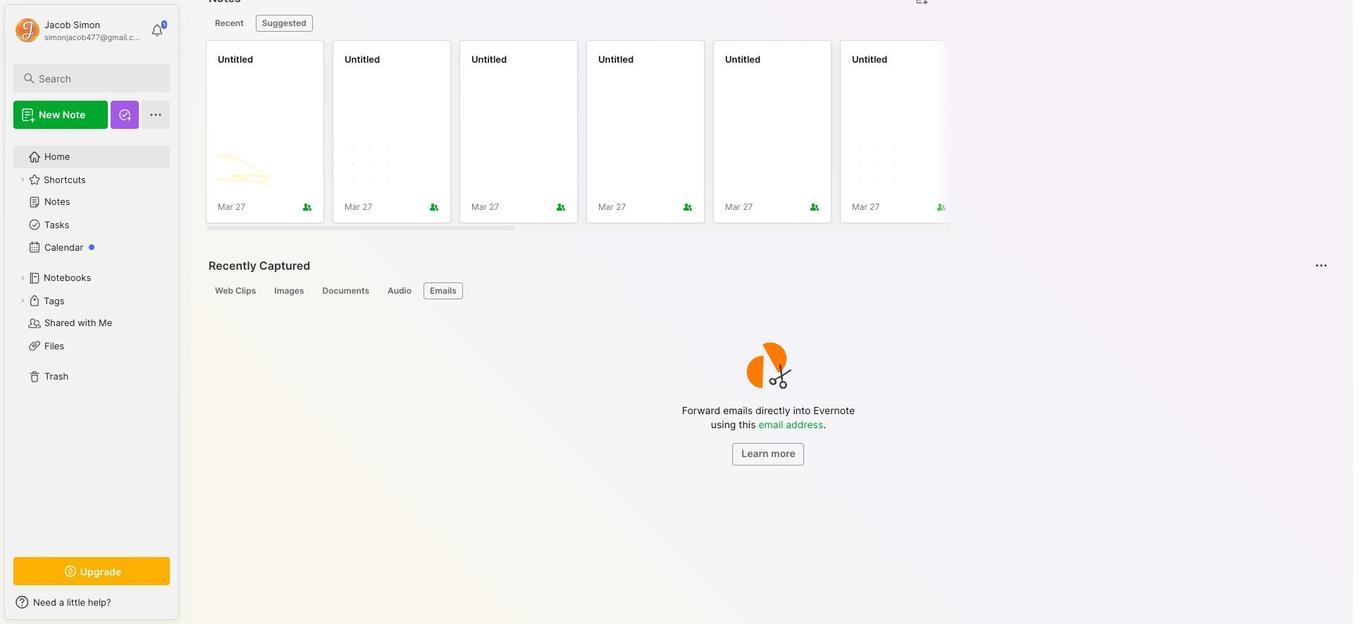 Task type: vqa. For each thing, say whether or not it's contained in the screenshot.
middle "Thumbnail"
yes



Task type: locate. For each thing, give the bounding box(es) containing it.
Account field
[[13, 16, 144, 44]]

none search field inside main element
[[39, 70, 157, 87]]

0 vertical spatial tab list
[[209, 15, 945, 32]]

expand notebooks image
[[18, 274, 27, 283]]

Search text field
[[39, 72, 157, 85]]

2 horizontal spatial thumbnail image
[[852, 138, 906, 192]]

1 horizontal spatial thumbnail image
[[345, 138, 398, 192]]

1 tab list from the top
[[209, 15, 945, 32]]

tab
[[209, 15, 250, 32], [256, 15, 313, 32], [209, 283, 262, 300], [268, 283, 310, 300], [316, 283, 376, 300], [381, 283, 418, 300], [424, 283, 463, 300]]

tree
[[5, 137, 178, 545]]

1 vertical spatial tab list
[[209, 283, 1326, 300]]

thumbnail image
[[218, 138, 271, 192], [345, 138, 398, 192], [852, 138, 906, 192]]

tab list
[[209, 15, 945, 32], [209, 283, 1326, 300]]

main element
[[0, 0, 183, 624]]

None search field
[[39, 70, 157, 87]]

0 horizontal spatial thumbnail image
[[218, 138, 271, 192]]

WHAT'S NEW field
[[5, 591, 178, 614]]

2 thumbnail image from the left
[[345, 138, 398, 192]]

row group
[[206, 40, 1353, 232]]

2 tab list from the top
[[209, 283, 1326, 300]]

tree inside main element
[[5, 137, 178, 545]]



Task type: describe. For each thing, give the bounding box(es) containing it.
click to collapse image
[[178, 598, 189, 615]]

1 thumbnail image from the left
[[218, 138, 271, 192]]

More actions field
[[1312, 256, 1331, 276]]

more actions image
[[1313, 257, 1330, 274]]

expand tags image
[[18, 297, 27, 305]]

3 thumbnail image from the left
[[852, 138, 906, 192]]



